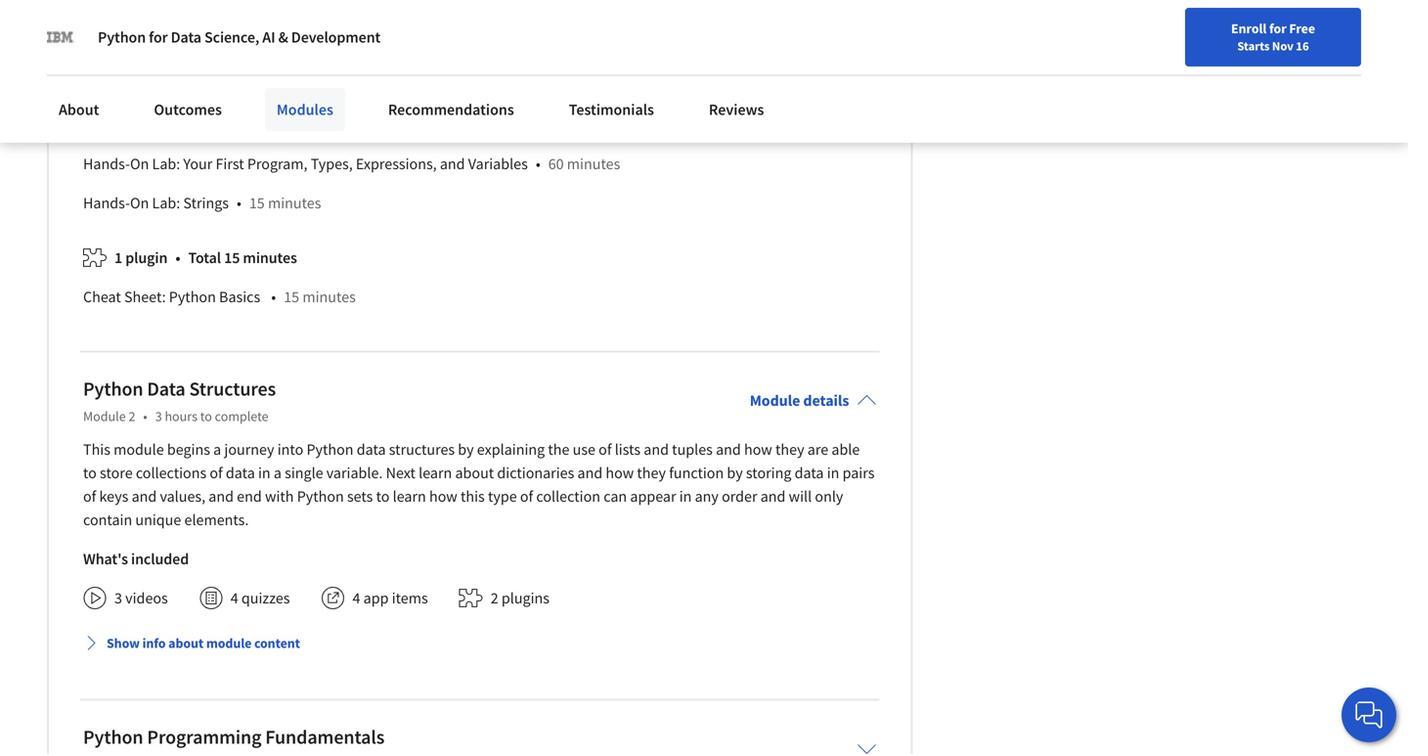 Task type: locate. For each thing, give the bounding box(es) containing it.
2 horizontal spatial 2
[[491, 589, 499, 608]]

data down are
[[795, 463, 824, 483]]

to down "this"
[[83, 463, 97, 483]]

1 horizontal spatial module
[[206, 635, 252, 652]]

they left are
[[776, 440, 805, 459]]

1 vertical spatial learn
[[393, 487, 426, 506]]

2 vertical spatial 15
[[284, 287, 299, 307]]

app
[[125, 115, 151, 135], [364, 589, 389, 608]]

1 horizontal spatial about
[[455, 463, 494, 483]]

0 vertical spatial 3
[[155, 408, 162, 425]]

data inside python data structures module 2 • 3 hours to complete
[[147, 377, 185, 401]]

on up '1 plugin'
[[130, 193, 149, 213]]

module
[[83, 60, 132, 80], [750, 391, 800, 411], [83, 408, 126, 425]]

0 horizontal spatial by
[[458, 440, 474, 459]]

type
[[488, 487, 517, 506]]

0 horizontal spatial in
[[258, 463, 271, 483]]

by right structures
[[458, 440, 474, 459]]

1 lab: from the top
[[152, 154, 180, 174]]

0 vertical spatial by
[[458, 440, 474, 459]]

graded
[[146, 60, 194, 80]]

nov
[[1273, 38, 1294, 54]]

total for total 75 minutes
[[211, 115, 244, 135]]

15 down program,
[[249, 193, 265, 213]]

python inside dropdown button
[[83, 725, 143, 749]]

module up "this"
[[83, 408, 126, 425]]

python left the basics
[[169, 287, 216, 307]]

0 horizontal spatial 3
[[114, 589, 122, 608]]

1 vertical spatial module
[[206, 635, 252, 652]]

and
[[440, 154, 465, 174], [644, 440, 669, 459], [716, 440, 741, 459], [578, 463, 603, 483], [132, 487, 157, 506], [209, 487, 234, 506], [761, 487, 786, 506]]

4 right the quizzes
[[353, 589, 360, 608]]

module down the practice
[[83, 60, 132, 80]]

unique
[[135, 510, 181, 530]]

explaining
[[477, 440, 545, 459]]

into
[[278, 440, 303, 459]]

1 left graded
[[135, 60, 143, 80]]

0 horizontal spatial module
[[114, 440, 164, 459]]

a
[[213, 440, 221, 459], [274, 463, 282, 483]]

end
[[237, 487, 262, 506]]

values,
[[160, 487, 206, 506]]

1 vertical spatial a
[[274, 463, 282, 483]]

1 on from the top
[[130, 154, 149, 174]]

about
[[455, 463, 494, 483], [168, 635, 204, 652]]

1 horizontal spatial 1
[[135, 60, 143, 80]]

3 left the videos
[[114, 589, 122, 608]]

1 horizontal spatial to
[[200, 408, 212, 425]]

15 for strings
[[249, 193, 265, 213]]

2 horizontal spatial how
[[744, 440, 773, 459]]

2 plugins
[[491, 589, 550, 608]]

and down use
[[578, 463, 603, 483]]

minutes down program,
[[268, 193, 321, 213]]

on
[[130, 154, 149, 174], [130, 193, 149, 213]]

minutes right 75
[[266, 115, 320, 135]]

15 up the basics
[[224, 248, 240, 268]]

1 horizontal spatial a
[[274, 463, 282, 483]]

1 vertical spatial by
[[727, 463, 743, 483]]

are
[[808, 440, 829, 459]]

0 vertical spatial to
[[200, 408, 212, 425]]

cheat
[[83, 287, 121, 307]]

for
[[1270, 20, 1287, 37], [149, 27, 168, 47]]

quiz
[[139, 21, 168, 41], [197, 60, 226, 80]]

• left 12 in the left of the page
[[176, 21, 181, 41]]

15
[[249, 193, 265, 213], [224, 248, 240, 268], [284, 287, 299, 307]]

plugin
[[125, 248, 168, 268]]

1 vertical spatial lab:
[[152, 193, 180, 213]]

2 left plugins
[[491, 589, 499, 608]]

module inside this module begins a journey into python data structures by explaining the use of lists and tuples and how they are able to store collections of data in a single variable. next learn about dictionaries and how they function by storing data in pairs of keys and values, and end with python sets to learn how this type of collection can appear in any order and will only contain unique elements.
[[114, 440, 164, 459]]

python inside hide info about module content region
[[169, 287, 216, 307]]

0 vertical spatial 2
[[114, 115, 122, 135]]

1 vertical spatial items
[[392, 589, 428, 608]]

0 vertical spatial quiz
[[139, 21, 168, 41]]

0 horizontal spatial quiz
[[139, 21, 168, 41]]

0 horizontal spatial how
[[429, 487, 458, 506]]

show info about module content
[[107, 635, 300, 652]]

4 left the quizzes
[[231, 589, 238, 608]]

to
[[200, 408, 212, 425], [83, 463, 97, 483], [376, 487, 390, 506]]

lab: left your at top
[[152, 154, 180, 174]]

0 horizontal spatial about
[[168, 635, 204, 652]]

for up nov
[[1270, 20, 1287, 37]]

reviews
[[709, 100, 764, 119]]

how left "this" on the bottom left of the page
[[429, 487, 458, 506]]

of right use
[[599, 440, 612, 459]]

data up the variable.
[[357, 440, 386, 459]]

of down begins
[[210, 463, 223, 483]]

0 horizontal spatial 4
[[231, 589, 238, 608]]

0 vertical spatial 15
[[249, 193, 265, 213]]

quiz down science,
[[197, 60, 226, 80]]

menu item
[[1035, 20, 1161, 83]]

outcomes
[[154, 100, 222, 119]]

programming
[[147, 725, 262, 749]]

quiz up graded
[[139, 21, 168, 41]]

videos
[[125, 589, 168, 608]]

fundamentals
[[265, 725, 385, 749]]

minutes left ai
[[207, 21, 261, 41]]

total up cheat sheet: python basics • 15 minutes
[[188, 248, 221, 268]]

learn down 'next'
[[393, 487, 426, 506]]

module up store
[[114, 440, 164, 459]]

minutes up the basics
[[243, 248, 297, 268]]

lab: for strings
[[152, 193, 180, 213]]

testimonials link
[[557, 88, 666, 131]]

1 horizontal spatial items
[[392, 589, 428, 608]]

about up "this" on the bottom left of the page
[[455, 463, 494, 483]]

2 on from the top
[[130, 193, 149, 213]]

in up only
[[827, 463, 840, 483]]

to right hours
[[200, 408, 212, 425]]

this
[[83, 440, 110, 459]]

• left hours
[[143, 408, 147, 425]]

modules
[[277, 100, 333, 119]]

• left 60 at the left top of page
[[536, 154, 541, 174]]

0 vertical spatial app
[[125, 115, 151, 135]]

1 plugin
[[114, 248, 168, 268]]

2 4 from the left
[[353, 589, 360, 608]]

in left any
[[680, 487, 692, 506]]

to right sets
[[376, 487, 390, 506]]

1 vertical spatial they
[[637, 463, 666, 483]]

of
[[599, 440, 612, 459], [210, 463, 223, 483], [83, 487, 96, 506], [520, 487, 533, 506]]

coursera image
[[23, 16, 148, 47]]

tuples
[[672, 440, 713, 459]]

python for data science, ai & development
[[98, 27, 381, 47]]

4
[[231, 589, 238, 608], [353, 589, 360, 608]]

None search field
[[279, 12, 602, 51]]

with
[[265, 487, 294, 506]]

• up your at top
[[199, 115, 204, 135]]

dictionaries
[[497, 463, 574, 483]]

app for 4
[[364, 589, 389, 608]]

in up 'end'
[[258, 463, 271, 483]]

app for 2
[[125, 115, 151, 135]]

data down journey
[[226, 463, 255, 483]]

0 horizontal spatial they
[[637, 463, 666, 483]]

0 vertical spatial lab:
[[152, 154, 180, 174]]

a up with
[[274, 463, 282, 483]]

1 vertical spatial 2
[[129, 408, 135, 425]]

1
[[135, 60, 143, 80], [114, 248, 122, 268]]

2 left hours
[[129, 408, 135, 425]]

1 vertical spatial total
[[188, 248, 221, 268]]

1 vertical spatial hands-
[[83, 193, 130, 213]]

2 horizontal spatial 15
[[284, 287, 299, 307]]

0 horizontal spatial for
[[149, 27, 168, 47]]

starts
[[1238, 38, 1270, 54]]

75
[[247, 115, 263, 135]]

python down single
[[297, 487, 344, 506]]

data
[[357, 440, 386, 459], [226, 463, 255, 483], [795, 463, 824, 483]]

function
[[669, 463, 724, 483]]

how up can
[[606, 463, 634, 483]]

0 vertical spatial a
[[213, 440, 221, 459]]

python up "this"
[[83, 377, 143, 401]]

appear
[[630, 487, 676, 506]]

1 vertical spatial about
[[168, 635, 204, 652]]

0 horizontal spatial items
[[154, 115, 191, 135]]

2 vertical spatial 2
[[491, 589, 499, 608]]

0 horizontal spatial 1
[[114, 248, 122, 268]]

lab: left strings
[[152, 193, 180, 213]]

15 for basics
[[284, 287, 299, 307]]

and down storing
[[761, 487, 786, 506]]

0 horizontal spatial app
[[125, 115, 151, 135]]

learn
[[419, 463, 452, 483], [393, 487, 426, 506]]

expressions,
[[356, 154, 437, 174]]

only
[[815, 487, 844, 506]]

by up "order" in the bottom of the page
[[727, 463, 743, 483]]

1 horizontal spatial 3
[[155, 408, 162, 425]]

1 vertical spatial to
[[83, 463, 97, 483]]

1 vertical spatial quiz
[[197, 60, 226, 80]]

how up storing
[[744, 440, 773, 459]]

1 vertical spatial 15
[[224, 248, 240, 268]]

1 vertical spatial app
[[364, 589, 389, 608]]

2 horizontal spatial to
[[376, 487, 390, 506]]

0 vertical spatial total
[[211, 115, 244, 135]]

module left "details"
[[750, 391, 800, 411]]

lab: for your
[[152, 154, 180, 174]]

recommendations link
[[376, 88, 526, 131]]

ai
[[262, 27, 275, 47]]

1 horizontal spatial app
[[364, 589, 389, 608]]

for up graded
[[149, 27, 168, 47]]

and left variables
[[440, 154, 465, 174]]

15 right the basics
[[284, 287, 299, 307]]

python
[[98, 27, 146, 47], [169, 287, 216, 307], [83, 377, 143, 401], [307, 440, 354, 459], [297, 487, 344, 506], [83, 725, 143, 749]]

0 vertical spatial about
[[455, 463, 494, 483]]

hands- for hands-on lab: your first program, types, expressions, and variables
[[83, 154, 130, 174]]

to inside python data structures module 2 • 3 hours to complete
[[200, 408, 212, 425]]

minutes
[[207, 21, 261, 41], [265, 60, 319, 80], [266, 115, 320, 135], [567, 154, 620, 174], [268, 193, 321, 213], [243, 248, 297, 268], [303, 287, 356, 307]]

items
[[154, 115, 191, 135], [392, 589, 428, 608]]

any
[[695, 487, 719, 506]]

0 vertical spatial items
[[154, 115, 191, 135]]

module for module details
[[750, 391, 800, 411]]

2 hands- from the top
[[83, 193, 130, 213]]

practice
[[83, 21, 136, 41]]

0 vertical spatial 1
[[135, 60, 143, 80]]

on for your
[[130, 154, 149, 174]]

on down 2 app items
[[130, 154, 149, 174]]

3 left hours
[[155, 408, 162, 425]]

1 vertical spatial on
[[130, 193, 149, 213]]

about inside this module begins a journey into python data structures by explaining the use of lists and tuples and how they are able to store collections of data in a single variable. next learn about dictionaries and how they function by storing data in pairs of keys and values, and end with python sets to learn how this type of collection can appear in any order and will only contain unique elements.
[[455, 463, 494, 483]]

0 vertical spatial on
[[130, 154, 149, 174]]

and up "elements."
[[209, 487, 234, 506]]

1 horizontal spatial for
[[1270, 20, 1287, 37]]

module inside python data structures module 2 • 3 hours to complete
[[83, 408, 126, 425]]

journey
[[224, 440, 274, 459]]

2 right about at the left top of the page
[[114, 115, 122, 135]]

1 vertical spatial how
[[606, 463, 634, 483]]

• right the plugin
[[175, 248, 180, 268]]

types,
[[311, 154, 353, 174]]

2 inside hide info about module content region
[[114, 115, 122, 135]]

order
[[722, 487, 758, 506]]

app inside hide info about module content region
[[125, 115, 151, 135]]

• total 75 minutes
[[199, 115, 320, 135]]

0 vertical spatial how
[[744, 440, 773, 459]]

0 horizontal spatial 2
[[114, 115, 122, 135]]

0 vertical spatial hands-
[[83, 154, 130, 174]]

and right tuples
[[716, 440, 741, 459]]

content
[[254, 635, 300, 652]]

1 vertical spatial 1
[[114, 248, 122, 268]]

1 vertical spatial data
[[147, 377, 185, 401]]

about right the info on the left bottom
[[168, 635, 204, 652]]

for inside enroll for free starts nov 16
[[1270, 20, 1287, 37]]

python left programming
[[83, 725, 143, 749]]

1 left the plugin
[[114, 248, 122, 268]]

1 horizontal spatial 4
[[353, 589, 360, 608]]

free
[[1290, 20, 1316, 37]]

learn down structures
[[419, 463, 452, 483]]

module left content in the bottom of the page
[[206, 635, 252, 652]]

1 4 from the left
[[231, 589, 238, 608]]

• inside python data structures module 2 • 3 hours to complete
[[143, 408, 147, 425]]

&
[[278, 27, 288, 47]]

1 vertical spatial 3
[[114, 589, 122, 608]]

1 hands- from the top
[[83, 154, 130, 174]]

hands- up '1 plugin'
[[83, 193, 130, 213]]

2 horizontal spatial in
[[827, 463, 840, 483]]

data up hours
[[147, 377, 185, 401]]

complete
[[215, 408, 269, 425]]

3
[[155, 408, 162, 425], [114, 589, 122, 608]]

a right begins
[[213, 440, 221, 459]]

1 horizontal spatial 15
[[249, 193, 265, 213]]

module inside region
[[83, 60, 132, 80]]

data up 'module 1 graded quiz • 27 minutes'
[[171, 27, 201, 47]]

0 horizontal spatial 15
[[224, 248, 240, 268]]

hands- down 2 app items
[[83, 154, 130, 174]]

show notifications image
[[1181, 24, 1205, 48]]

1 horizontal spatial they
[[776, 440, 805, 459]]

items inside hide info about module content region
[[154, 115, 191, 135]]

2 for 2 plugins
[[491, 589, 499, 608]]

they up "appear"
[[637, 463, 666, 483]]

total left 75
[[211, 115, 244, 135]]

1 horizontal spatial 2
[[129, 408, 135, 425]]

0 vertical spatial module
[[114, 440, 164, 459]]

minutes right 60 at the left top of page
[[567, 154, 620, 174]]

2 lab: from the top
[[152, 193, 180, 213]]

module 1 graded quiz • 27 minutes
[[83, 60, 319, 80]]

variables
[[468, 154, 528, 174]]

3 videos
[[114, 589, 168, 608]]



Task type: vqa. For each thing, say whether or not it's contained in the screenshot.
• TOTAL 75 MINUTES
yes



Task type: describe. For each thing, give the bounding box(es) containing it.
python data structures module 2 • 3 hours to complete
[[83, 377, 276, 425]]

your
[[183, 154, 213, 174]]

0 horizontal spatial a
[[213, 440, 221, 459]]

can
[[604, 487, 627, 506]]

this module begins a journey into python data structures by explaining the use of lists and tuples and how they are able to store collections of data in a single variable. next learn about dictionaries and how they function by storing data in pairs of keys and values, and end with python sets to learn how this type of collection can appear in any order and will only contain unique elements.
[[83, 440, 875, 530]]

variable.
[[326, 463, 383, 483]]

minutes right the basics
[[303, 287, 356, 307]]

on for strings
[[130, 193, 149, 213]]

collections
[[136, 463, 207, 483]]

• right strings
[[237, 193, 241, 213]]

enroll
[[1232, 20, 1267, 37]]

collection
[[536, 487, 601, 506]]

2 vertical spatial to
[[376, 487, 390, 506]]

0 horizontal spatial to
[[83, 463, 97, 483]]

2 vertical spatial how
[[429, 487, 458, 506]]

reviews link
[[697, 88, 776, 131]]

and right lists
[[644, 440, 669, 459]]

structures
[[389, 440, 455, 459]]

plugins
[[502, 589, 550, 608]]

2 app items
[[114, 115, 191, 135]]

store
[[100, 463, 133, 483]]

4 app items
[[353, 589, 428, 608]]

what's
[[83, 549, 128, 569]]

module for module 1 graded quiz • 27 minutes
[[83, 60, 132, 80]]

testimonials
[[569, 100, 654, 119]]

will
[[789, 487, 812, 506]]

4 quizzes
[[231, 589, 290, 608]]

single
[[285, 463, 323, 483]]

for for python
[[149, 27, 168, 47]]

1 horizontal spatial in
[[680, 487, 692, 506]]

0 vertical spatial learn
[[419, 463, 452, 483]]

0 vertical spatial they
[[776, 440, 805, 459]]

modules link
[[265, 88, 345, 131]]

and up unique
[[132, 487, 157, 506]]

python programming fundamentals
[[83, 725, 385, 749]]

4 for 4 app items
[[353, 589, 360, 608]]

hands-on lab: strings • 15 minutes
[[83, 193, 321, 213]]

included
[[131, 549, 189, 569]]

60
[[548, 154, 564, 174]]

module details
[[750, 391, 849, 411]]

• right the basics
[[271, 287, 276, 307]]

0 horizontal spatial data
[[226, 463, 255, 483]]

enroll for free starts nov 16
[[1232, 20, 1316, 54]]

chat with us image
[[1354, 699, 1385, 731]]

python programming fundamentals button
[[67, 712, 892, 754]]

2 inside python data structures module 2 • 3 hours to complete
[[129, 408, 135, 425]]

hours
[[165, 408, 198, 425]]

python inside python data structures module 2 • 3 hours to complete
[[83, 377, 143, 401]]

next
[[386, 463, 416, 483]]

hide info about module content region
[[83, 0, 877, 324]]

1 horizontal spatial how
[[606, 463, 634, 483]]

27
[[247, 60, 262, 80]]

minutes down & on the top of the page
[[265, 60, 319, 80]]

total for total 15 minutes
[[188, 248, 221, 268]]

items for 2 app items
[[154, 115, 191, 135]]

python right ibm image
[[98, 27, 146, 47]]

1 horizontal spatial quiz
[[197, 60, 226, 80]]

show
[[107, 635, 140, 652]]

begins
[[167, 440, 210, 459]]

use
[[573, 440, 596, 459]]

0 vertical spatial data
[[171, 27, 201, 47]]

of left the keys
[[83, 487, 96, 506]]

and inside hide info about module content region
[[440, 154, 465, 174]]

first
[[216, 154, 244, 174]]

12
[[189, 21, 204, 41]]

storing
[[746, 463, 792, 483]]

science,
[[204, 27, 259, 47]]

the
[[548, 440, 570, 459]]

about link
[[47, 88, 111, 131]]

what's included
[[83, 549, 189, 569]]

sheet:
[[124, 287, 166, 307]]

pairs
[[843, 463, 875, 483]]

4 for 4 quizzes
[[231, 589, 238, 608]]

2 horizontal spatial data
[[795, 463, 824, 483]]

this
[[461, 487, 485, 506]]

strings
[[183, 193, 229, 213]]

outcomes link
[[142, 88, 234, 131]]

3 inside python data structures module 2 • 3 hours to complete
[[155, 408, 162, 425]]

1 horizontal spatial data
[[357, 440, 386, 459]]

development
[[291, 27, 381, 47]]

elements.
[[184, 510, 249, 530]]

python up the variable.
[[307, 440, 354, 459]]

1 horizontal spatial by
[[727, 463, 743, 483]]

module inside dropdown button
[[206, 635, 252, 652]]

ibm image
[[47, 23, 74, 51]]

for for enroll
[[1270, 20, 1287, 37]]

• left the 27
[[234, 60, 239, 80]]

items for 4 app items
[[392, 589, 428, 608]]

keys
[[99, 487, 129, 506]]

hands- for hands-on lab: strings
[[83, 193, 130, 213]]

recommendations
[[388, 100, 514, 119]]

quizzes
[[242, 589, 290, 608]]

practice quiz • 12 minutes
[[83, 21, 261, 41]]

about inside dropdown button
[[168, 635, 204, 652]]

cheat sheet: python basics • 15 minutes
[[83, 287, 356, 307]]

details
[[803, 391, 849, 411]]

basics
[[219, 287, 260, 307]]

info
[[142, 635, 166, 652]]

16
[[1296, 38, 1309, 54]]

sets
[[347, 487, 373, 506]]

• total 15 minutes
[[175, 248, 297, 268]]

2 for 2 app items
[[114, 115, 122, 135]]

able
[[832, 440, 860, 459]]

of right type
[[520, 487, 533, 506]]

contain
[[83, 510, 132, 530]]

show info about module content button
[[75, 626, 308, 661]]

program,
[[247, 154, 308, 174]]

structures
[[189, 377, 276, 401]]



